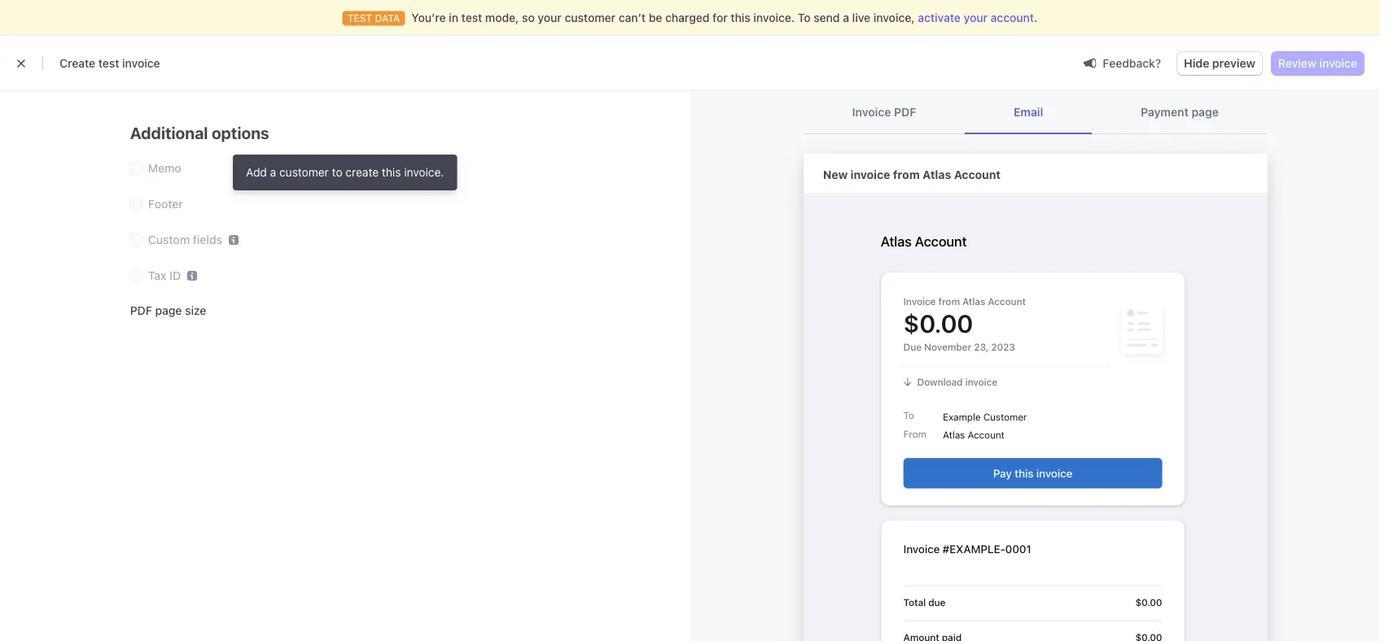 Task type: describe. For each thing, give the bounding box(es) containing it.
activate your account link
[[918, 10, 1034, 26]]

you're
[[412, 11, 446, 24]]

tax id
[[148, 269, 181, 283]]

can't
[[619, 11, 646, 24]]

review invoice
[[1278, 57, 1357, 70]]

hide preview button
[[1178, 52, 1262, 75]]

payment page
[[1141, 105, 1219, 119]]

additional options
[[130, 123, 269, 142]]

to
[[332, 166, 342, 179]]

create test invoice
[[59, 57, 160, 70]]

.
[[1034, 11, 1038, 24]]

additional
[[130, 123, 208, 142]]

atlas
[[923, 168, 951, 182]]

1 vertical spatial customer
[[279, 166, 329, 179]]

invoice,
[[874, 11, 915, 24]]

email
[[1014, 105, 1043, 119]]

live
[[852, 11, 871, 24]]

custom
[[148, 233, 190, 247]]

be
[[649, 11, 662, 24]]

0 horizontal spatial invoice
[[122, 57, 160, 70]]

fields
[[193, 233, 222, 247]]

invoice for review invoice
[[1319, 57, 1357, 70]]

1 vertical spatial invoice.
[[404, 166, 444, 179]]

for
[[713, 11, 728, 24]]

hide preview
[[1184, 57, 1255, 70]]

create
[[346, 166, 379, 179]]



Task type: locate. For each thing, give the bounding box(es) containing it.
invoice. right create at the top left of page
[[404, 166, 444, 179]]

1 vertical spatial page
[[155, 304, 182, 317]]

1 horizontal spatial pdf
[[894, 105, 916, 119]]

send
[[814, 11, 840, 24]]

invoice right new
[[851, 168, 890, 182]]

2 horizontal spatial invoice
[[1319, 57, 1357, 70]]

invoice right review
[[1319, 57, 1357, 70]]

hide
[[1184, 57, 1209, 70]]

preview
[[1212, 57, 1255, 70]]

add
[[246, 166, 267, 179]]

new invoice from atlas account
[[823, 168, 1001, 182]]

page left size
[[155, 304, 182, 317]]

add a customer to create this invoice.
[[246, 166, 444, 179]]

tab list containing invoice pdf
[[803, 91, 1268, 134]]

invoice
[[122, 57, 160, 70], [1319, 57, 1357, 70], [851, 168, 890, 182]]

0 vertical spatial page
[[1192, 105, 1219, 119]]

size
[[185, 304, 206, 317]]

memo
[[148, 162, 181, 175]]

in
[[449, 11, 458, 24]]

0 vertical spatial test
[[461, 11, 482, 24]]

create
[[59, 57, 95, 70]]

you're in test mode, so your customer can't be charged for this invoice. to send a live invoice, activate your account .
[[412, 11, 1038, 24]]

0 horizontal spatial invoice.
[[404, 166, 444, 179]]

feedback?
[[1103, 56, 1161, 70]]

footer
[[148, 197, 183, 211]]

0 vertical spatial invoice.
[[754, 11, 795, 24]]

pdf page size
[[130, 304, 206, 317]]

to
[[798, 11, 811, 24]]

1 vertical spatial this
[[382, 166, 401, 179]]

1 horizontal spatial customer
[[565, 11, 616, 24]]

so
[[522, 11, 535, 24]]

test
[[461, 11, 482, 24], [98, 57, 119, 70]]

1 horizontal spatial page
[[1192, 105, 1219, 119]]

0 horizontal spatial page
[[155, 304, 182, 317]]

new
[[823, 168, 848, 182]]

1 vertical spatial pdf
[[130, 304, 152, 317]]

invoice for new invoice from atlas account
[[851, 168, 890, 182]]

review
[[1278, 57, 1316, 70]]

your right 'so'
[[538, 11, 562, 24]]

0 vertical spatial pdf
[[894, 105, 916, 119]]

pdf right the invoice
[[894, 105, 916, 119]]

invoice pdf
[[852, 105, 916, 119]]

pdf down tax
[[130, 304, 152, 317]]

0 horizontal spatial pdf
[[130, 304, 152, 317]]

customer left the to
[[279, 166, 329, 179]]

invoice inside button
[[1319, 57, 1357, 70]]

0 vertical spatial this
[[731, 11, 751, 24]]

account
[[954, 168, 1001, 182]]

your right activate
[[964, 11, 988, 24]]

options
[[212, 123, 269, 142]]

invoice right create
[[122, 57, 160, 70]]

1 vertical spatial test
[[98, 57, 119, 70]]

page for pdf
[[155, 304, 182, 317]]

a left live
[[843, 11, 849, 24]]

1 horizontal spatial this
[[731, 11, 751, 24]]

0 horizontal spatial your
[[538, 11, 562, 24]]

2 your from the left
[[964, 11, 988, 24]]

custom fields
[[148, 233, 222, 247]]

0 horizontal spatial customer
[[279, 166, 329, 179]]

mode,
[[485, 11, 519, 24]]

your
[[538, 11, 562, 24], [964, 11, 988, 24]]

customer left can't
[[565, 11, 616, 24]]

this
[[731, 11, 751, 24], [382, 166, 401, 179]]

invoice. left to
[[754, 11, 795, 24]]

customer
[[565, 11, 616, 24], [279, 166, 329, 179]]

id
[[169, 269, 181, 283]]

payment
[[1141, 105, 1189, 119]]

invoice
[[852, 105, 891, 119]]

1 horizontal spatial your
[[964, 11, 988, 24]]

tax
[[148, 269, 166, 283]]

0 vertical spatial customer
[[565, 11, 616, 24]]

1 horizontal spatial invoice.
[[754, 11, 795, 24]]

0 horizontal spatial test
[[98, 57, 119, 70]]

1 horizontal spatial invoice
[[851, 168, 890, 182]]

page for payment
[[1192, 105, 1219, 119]]

0 vertical spatial a
[[843, 11, 849, 24]]

page
[[1192, 105, 1219, 119], [155, 304, 182, 317]]

test right create
[[98, 57, 119, 70]]

0 horizontal spatial a
[[270, 166, 276, 179]]

invoice.
[[754, 11, 795, 24], [404, 166, 444, 179]]

charged
[[665, 11, 710, 24]]

account
[[991, 11, 1034, 24]]

pdf
[[894, 105, 916, 119], [130, 304, 152, 317]]

this right for
[[731, 11, 751, 24]]

1 horizontal spatial a
[[843, 11, 849, 24]]

1 horizontal spatial test
[[461, 11, 482, 24]]

feedback? button
[[1077, 52, 1168, 75]]

a
[[843, 11, 849, 24], [270, 166, 276, 179]]

this right create at the top left of page
[[382, 166, 401, 179]]

activate
[[918, 11, 961, 24]]

tab list
[[803, 91, 1268, 134]]

from
[[893, 168, 920, 182]]

test right in
[[461, 11, 482, 24]]

0 horizontal spatial this
[[382, 166, 401, 179]]

page right payment
[[1192, 105, 1219, 119]]

1 vertical spatial a
[[270, 166, 276, 179]]

1 your from the left
[[538, 11, 562, 24]]

review invoice button
[[1272, 52, 1364, 75]]

a right add
[[270, 166, 276, 179]]



Task type: vqa. For each thing, say whether or not it's contained in the screenshot.
Between
no



